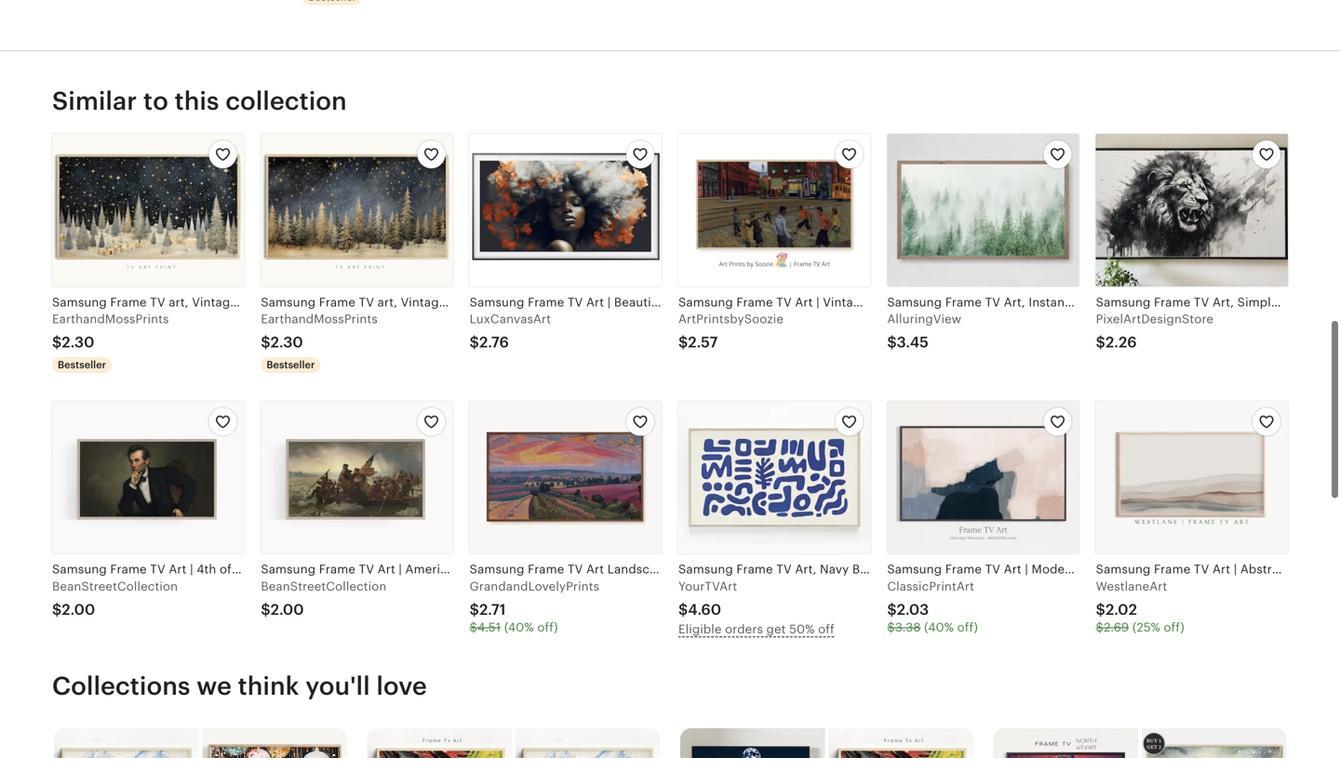 Task type: vqa. For each thing, say whether or not it's contained in the screenshot.
think
yes



Task type: describe. For each thing, give the bounding box(es) containing it.
1 abstract winter frame tv art digital download | ski snow painting for tv | pop art modern frame tv art file | colorful christmas tv art image from the left
[[54, 729, 199, 759]]

luxcanvasart $ 2.76
[[470, 312, 551, 351]]

2.03
[[897, 602, 930, 619]]

luxcanvasart
[[470, 312, 551, 326]]

earthandmossprints for 1st samsung frame tv art, vintage festive christmas tree illustration, rustic, winter, snow, minimal, holiday, christmas, farmhouse image from right
[[261, 312, 378, 326]]

off) for 2.03
[[958, 621, 979, 635]]

2.00 for samsung frame tv art | american history frame tv art | 4th of july frame tv art | washington crossing the delaware | emanuel leutze painting image on the left of the page
[[271, 602, 304, 619]]

westlaneart $ 2.02 $ 2.69 (25% off)
[[1097, 580, 1185, 635]]

2 earthandmossprints $ 2.30 bestseller from the left
[[261, 312, 378, 371]]

2 abstract winter frame tv art digital download | ski snow painting for tv | pop art modern frame tv art file | colorful christmas tv art image from the left
[[516, 729, 660, 759]]

we
[[197, 672, 232, 701]]

artprintsbysoozie $ 2.57
[[679, 312, 784, 351]]

1 earthandmossprints $ 2.30 bestseller from the left
[[52, 312, 169, 371]]

off) for 2.71
[[538, 621, 558, 635]]

samsung frame tv art, navy blue beige abstract botanical cut outs, samsung frame tv art matisse, contemporary shapes art, digital download image
[[679, 402, 871, 554]]

beanstreetcollection $ 2.00 for samsung frame tv art | american history frame tv art | 4th of july frame tv art | washington crossing the delaware | emanuel leutze painting image on the left of the page
[[261, 580, 387, 619]]

collections we think you'll love
[[52, 672, 427, 701]]

pixelartdesignstore $ 2.26
[[1097, 312, 1214, 351]]

eligible
[[679, 623, 722, 637]]

2 2.30 from the left
[[271, 334, 303, 351]]

frame tv art disco ball digital download | new year's eve frame tv art file | birthday dance party tv instant download image
[[202, 729, 347, 759]]

1 samsung frame tv art, vintage festive christmas tree illustration, rustic, winter, snow, minimal, holiday, christmas, farmhouse image from the left
[[52, 134, 244, 287]]

samsung frame tv art | abstract coastal pastel landscape | digital tv download image
[[1097, 402, 1289, 554]]

$ inside alluringview $ 3.45
[[888, 334, 897, 351]]

2.69
[[1105, 621, 1130, 635]]

samsung frame tv art, simple silhouette of lion, samsung art tv, digital download for samsung frame, digital download, frame tv art image
[[1097, 134, 1289, 287]]

yourtvart $ 4.60 eligible orders get 50% off
[[679, 580, 835, 637]]

alluringview
[[888, 312, 962, 326]]

africa samsung frame art - african art ocean art ethiopian girl art moon art for samsung the frame - art for samsung frame tv image
[[681, 729, 825, 759]]

2.57
[[688, 334, 718, 351]]

to
[[143, 86, 169, 115]]

samsung frame tv art, 4th of july frame tv art , american history frame tv art, abraham lincoln, american history, frame tv art image
[[994, 729, 1139, 759]]

bestseller for 1st samsung frame tv art, vintage festive christmas tree illustration, rustic, winter, snow, minimal, holiday, christmas, farmhouse image from the left
[[58, 360, 106, 371]]

samsung frame tv art | vintage african american painting | afro american print | black history month | tv art | 369 image
[[679, 134, 871, 287]]

similar to this collection
[[52, 86, 347, 115]]

2.71
[[480, 602, 506, 619]]

similar
[[52, 86, 137, 115]]

samsung frame tv art | american history frame tv art | 4th of july frame tv art | washington crossing the delaware | emanuel leutze painting image
[[261, 402, 453, 554]]

1 2.30 from the left
[[62, 334, 94, 351]]

1 juneteenth samsung frame tv art digital download, frame tv black history downloadable abstract painting for tv screensaver image from the left
[[367, 729, 512, 759]]

(40% for 2.03
[[925, 621, 955, 635]]

collection
[[226, 86, 347, 115]]

grandandlovelyprints $ 2.71 $ 4.51 (40% off)
[[470, 580, 600, 635]]

2 juneteenth samsung frame tv art digital download, frame tv black history downloadable abstract painting for tv screensaver image from the left
[[829, 729, 974, 759]]

classicprintart $ 2.03 $ 3.38 (40% off)
[[888, 580, 979, 635]]



Task type: locate. For each thing, give the bounding box(es) containing it.
2.76
[[480, 334, 509, 351]]

0 horizontal spatial 2.00
[[62, 602, 95, 619]]

2 earthandmossprints from the left
[[261, 312, 378, 326]]

1 2.00 from the left
[[62, 602, 95, 619]]

beanstreetcollection
[[52, 580, 178, 594], [261, 580, 387, 594]]

1 (40% from the left
[[505, 621, 534, 635]]

samsung frame tv art | 4th of july frame tv art | american history frame tv art | abraham lincoln | george peter alexander healy painting image
[[52, 402, 244, 554]]

beanstreetcollection $ 2.00
[[52, 580, 178, 619], [261, 580, 387, 619]]

0 horizontal spatial beanstreetcollection
[[52, 580, 178, 594]]

2 bestseller from the left
[[267, 360, 315, 371]]

off) down grandandlovelyprints in the left of the page
[[538, 621, 558, 635]]

off) for 2.02
[[1165, 621, 1185, 635]]

samsung frame tv art | modern abstract painting | minimal | instant digital download image
[[888, 402, 1080, 554]]

1 earthandmossprints from the left
[[52, 312, 169, 326]]

$
[[52, 334, 62, 351], [261, 334, 271, 351], [470, 334, 480, 351], [679, 334, 688, 351], [888, 334, 897, 351], [1097, 334, 1106, 351], [52, 602, 62, 619], [261, 602, 271, 619], [470, 602, 480, 619], [679, 602, 688, 619], [888, 602, 897, 619], [1097, 602, 1106, 619], [470, 621, 478, 635], [888, 621, 896, 635], [1097, 621, 1105, 635]]

beanstreetcollection for samsung frame tv art | american history frame tv art | 4th of july frame tv art | washington crossing the delaware | emanuel leutze painting image on the left of the page
[[261, 580, 387, 594]]

samsung frame tv art | beautiful african art | digital download painting | portrait image
[[470, 134, 662, 287]]

1 horizontal spatial bestseller
[[267, 360, 315, 371]]

(40%
[[505, 621, 534, 635], [925, 621, 955, 635]]

0 horizontal spatial juneteenth samsung frame tv art digital download, frame tv black history downloadable abstract painting for tv screensaver image
[[367, 729, 512, 759]]

pixelartdesignstore
[[1097, 312, 1214, 326]]

2 samsung frame tv art, vintage festive christmas tree illustration, rustic, winter, snow, minimal, holiday, christmas, farmhouse image from the left
[[261, 134, 453, 287]]

$ inside yourtvart $ 4.60 eligible orders get 50% off
[[679, 602, 688, 619]]

(40% right 3.38
[[925, 621, 955, 635]]

beanstreetcollection $ 2.00 up you'll
[[261, 580, 387, 619]]

3.38
[[896, 621, 922, 635]]

abstract winter frame tv art digital download | ski snow painting for tv | pop art modern frame tv art file | colorful christmas tv art image
[[54, 729, 199, 759], [516, 729, 660, 759]]

(40% right "4.51"
[[505, 621, 534, 635]]

4.60
[[688, 602, 722, 619]]

think
[[238, 672, 299, 701]]

2 (40% from the left
[[925, 621, 955, 635]]

yourtvart
[[679, 580, 738, 594]]

get
[[767, 623, 786, 637]]

1 beanstreetcollection from the left
[[52, 580, 178, 594]]

juneteenth samsung frame tv art digital download, frame tv black history downloadable abstract painting for tv screensaver image
[[367, 729, 512, 759], [829, 729, 974, 759]]

0 horizontal spatial (40%
[[505, 621, 534, 635]]

1 horizontal spatial juneteenth samsung frame tv art digital download, frame tv black history downloadable abstract painting for tv screensaver image
[[829, 729, 974, 759]]

classicprintart
[[888, 580, 975, 594]]

1 horizontal spatial (40%
[[925, 621, 955, 635]]

earthandmossprints for 1st samsung frame tv art, vintage festive christmas tree illustration, rustic, winter, snow, minimal, holiday, christmas, farmhouse image from the left
[[52, 312, 169, 326]]

1 bestseller from the left
[[58, 360, 106, 371]]

3.45
[[897, 334, 929, 351]]

$ inside artprintsbysoozie $ 2.57
[[679, 334, 688, 351]]

(40% inside classicprintart $ 2.03 $ 3.38 (40% off)
[[925, 621, 955, 635]]

2.00 for the samsung frame tv art | 4th of july frame tv art | american history frame tv art | abraham lincoln | george peter alexander healy painting image
[[62, 602, 95, 619]]

off) inside classicprintart $ 2.03 $ 3.38 (40% off)
[[958, 621, 979, 635]]

samsung frame tv art landscape oil painting | colorful vintage artwork for the frame tv | country decor | abstract painting digital download image
[[470, 402, 662, 554]]

(40% inside grandandlovelyprints $ 2.71 $ 4.51 (40% off)
[[505, 621, 534, 635]]

2.00 up collections
[[62, 602, 95, 619]]

0 horizontal spatial earthandmossprints
[[52, 312, 169, 326]]

love
[[377, 672, 427, 701]]

you'll
[[306, 672, 370, 701]]

2 horizontal spatial off)
[[1165, 621, 1185, 635]]

(25%
[[1133, 621, 1161, 635]]

samsung frame tv art, instant download, mystic trees, frame tv art, samsung art tv, digital download for samsung frame image
[[888, 134, 1080, 287]]

beanstreetcollection $ 2.00 up collections
[[52, 580, 178, 619]]

1 beanstreetcollection $ 2.00 from the left
[[52, 580, 178, 619]]

bestseller
[[58, 360, 106, 371], [267, 360, 315, 371]]

2.30
[[62, 334, 94, 351], [271, 334, 303, 351]]

1 horizontal spatial beanstreetcollection
[[261, 580, 387, 594]]

off)
[[538, 621, 558, 635], [958, 621, 979, 635], [1165, 621, 1185, 635]]

2.00
[[62, 602, 95, 619], [271, 602, 304, 619]]

2 2.00 from the left
[[271, 602, 304, 619]]

1 horizontal spatial earthandmossprints $ 2.30 bestseller
[[261, 312, 378, 371]]

samsung frame tv art, vintage festive christmas tree illustration, rustic, winter, snow, minimal, holiday, christmas, farmhouse image
[[52, 134, 244, 287], [261, 134, 453, 287]]

off) down classicprintart
[[958, 621, 979, 635]]

$ inside "luxcanvasart $ 2.76"
[[470, 334, 480, 351]]

off
[[819, 623, 835, 637]]

0 horizontal spatial off)
[[538, 621, 558, 635]]

2.26
[[1106, 334, 1138, 351]]

beanstreetcollection for the samsung frame tv art | 4th of july frame tv art | american history frame tv art | abraham lincoln | george peter alexander healy painting image
[[52, 580, 178, 594]]

samsung frame tv art of snowy christmas forest | digital art | samsung tv art | instant download | ea73 image
[[1142, 729, 1287, 759]]

$ inside pixelartdesignstore $ 2.26
[[1097, 334, 1106, 351]]

1 horizontal spatial 2.00
[[271, 602, 304, 619]]

0 horizontal spatial bestseller
[[58, 360, 106, 371]]

1 horizontal spatial earthandmossprints
[[261, 312, 378, 326]]

alluringview $ 3.45
[[888, 312, 962, 351]]

1 off) from the left
[[538, 621, 558, 635]]

0 horizontal spatial samsung frame tv art, vintage festive christmas tree illustration, rustic, winter, snow, minimal, holiday, christmas, farmhouse image
[[52, 134, 244, 287]]

0 horizontal spatial abstract winter frame tv art digital download | ski snow painting for tv | pop art modern frame tv art file | colorful christmas tv art image
[[54, 729, 199, 759]]

4.51
[[478, 621, 501, 635]]

1 horizontal spatial beanstreetcollection $ 2.00
[[261, 580, 387, 619]]

eligible orders get 50% off button
[[679, 621, 871, 639]]

westlaneart
[[1097, 580, 1168, 594]]

2.02
[[1106, 602, 1138, 619]]

2 off) from the left
[[958, 621, 979, 635]]

50%
[[790, 623, 815, 637]]

orders
[[726, 623, 764, 637]]

off) inside westlaneart $ 2.02 $ 2.69 (25% off)
[[1165, 621, 1185, 635]]

(40% for 2.71
[[505, 621, 534, 635]]

2.00 up think
[[271, 602, 304, 619]]

grandandlovelyprints
[[470, 580, 600, 594]]

1 horizontal spatial 2.30
[[271, 334, 303, 351]]

collections
[[52, 672, 191, 701]]

2 beanstreetcollection from the left
[[261, 580, 387, 594]]

off) inside grandandlovelyprints $ 2.71 $ 4.51 (40% off)
[[538, 621, 558, 635]]

1 horizontal spatial abstract winter frame tv art digital download | ski snow painting for tv | pop art modern frame tv art file | colorful christmas tv art image
[[516, 729, 660, 759]]

bestseller for 1st samsung frame tv art, vintage festive christmas tree illustration, rustic, winter, snow, minimal, holiday, christmas, farmhouse image from right
[[267, 360, 315, 371]]

this
[[175, 86, 219, 115]]

earthandmossprints
[[52, 312, 169, 326], [261, 312, 378, 326]]

0 horizontal spatial beanstreetcollection $ 2.00
[[52, 580, 178, 619]]

1 horizontal spatial off)
[[958, 621, 979, 635]]

artprintsbysoozie
[[679, 312, 784, 326]]

1 horizontal spatial samsung frame tv art, vintage festive christmas tree illustration, rustic, winter, snow, minimal, holiday, christmas, farmhouse image
[[261, 134, 453, 287]]

0 horizontal spatial 2.30
[[62, 334, 94, 351]]

0 horizontal spatial earthandmossprints $ 2.30 bestseller
[[52, 312, 169, 371]]

earthandmossprints $ 2.30 bestseller
[[52, 312, 169, 371], [261, 312, 378, 371]]

off) right (25%
[[1165, 621, 1185, 635]]

3 off) from the left
[[1165, 621, 1185, 635]]

beanstreetcollection $ 2.00 for the samsung frame tv art | 4th of july frame tv art | american history frame tv art | abraham lincoln | george peter alexander healy painting image
[[52, 580, 178, 619]]

2 beanstreetcollection $ 2.00 from the left
[[261, 580, 387, 619]]



